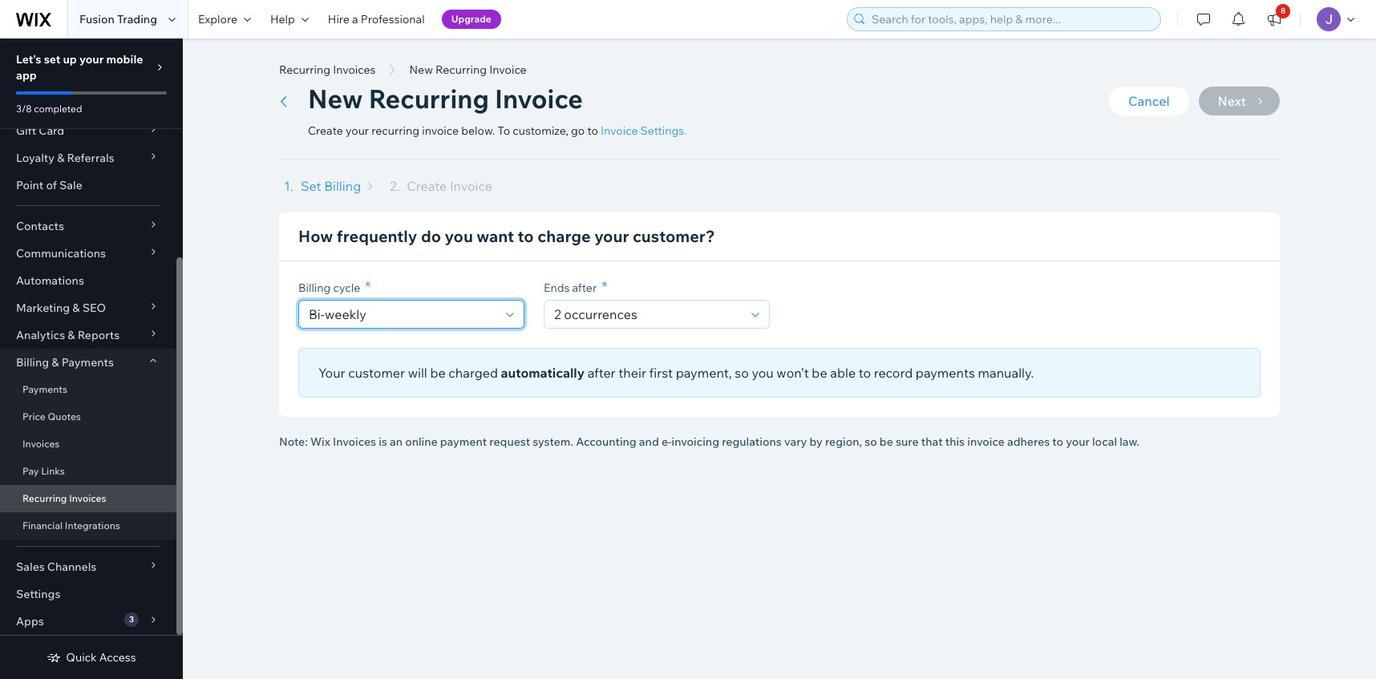 Task type: describe. For each thing, give the bounding box(es) containing it.
automations
[[16, 274, 84, 288]]

of
[[46, 178, 57, 193]]

able
[[830, 365, 856, 381]]

1 vertical spatial you
[[752, 365, 774, 381]]

first
[[649, 365, 673, 381]]

their
[[619, 365, 646, 381]]

ends after *
[[544, 278, 608, 296]]

that
[[921, 435, 943, 449]]

sale
[[59, 178, 82, 193]]

below.
[[461, 124, 495, 138]]

frequently
[[337, 226, 417, 246]]

fusion
[[79, 12, 115, 26]]

apps
[[16, 614, 44, 629]]

region,
[[825, 435, 862, 449]]

cycle
[[333, 281, 360, 295]]

marketing & seo button
[[0, 294, 176, 322]]

recurring down help button
[[279, 63, 330, 77]]

0 vertical spatial so
[[735, 365, 749, 381]]

recurring up recurring
[[369, 83, 489, 115]]

payment,
[[676, 365, 732, 381]]

hire a professional
[[328, 12, 425, 26]]

pay links
[[22, 465, 65, 477]]

gift
[[16, 124, 36, 138]]

new inside button
[[409, 63, 433, 77]]

new recurring invoice inside button
[[409, 63, 527, 77]]

set
[[301, 178, 321, 194]]

charge
[[538, 226, 591, 246]]

communications
[[16, 246, 106, 261]]

your inside let's set up your mobile app
[[79, 52, 104, 67]]

payments
[[916, 365, 975, 381]]

invoices left is
[[333, 435, 376, 449]]

invoices inside recurring invoices button
[[333, 63, 376, 77]]

vary
[[784, 435, 807, 449]]

adheres
[[1007, 435, 1050, 449]]

recurring invoices for recurring invoices link
[[22, 493, 106, 505]]

record
[[874, 365, 913, 381]]

1. set billing
[[284, 178, 361, 194]]

note:
[[279, 435, 308, 449]]

invoices link
[[0, 431, 176, 458]]

point of sale link
[[0, 172, 176, 199]]

request
[[490, 435, 530, 449]]

gift card button
[[0, 117, 176, 144]]

* for billing cycle *
[[365, 278, 371, 296]]

hire a professional link
[[318, 0, 434, 39]]

an
[[390, 435, 403, 449]]

your
[[318, 365, 345, 381]]

& for billing
[[52, 355, 59, 370]]

recurring invoices link
[[0, 485, 176, 513]]

referrals
[[67, 151, 114, 165]]

1.
[[284, 178, 293, 194]]

billing for *
[[298, 281, 331, 295]]

to
[[498, 124, 510, 138]]

how frequently do you want to charge your customer?
[[298, 226, 715, 246]]

8
[[1281, 6, 1286, 16]]

cancel
[[1129, 93, 1170, 109]]

quick access
[[66, 651, 136, 665]]

quotes
[[48, 411, 81, 423]]

quick access button
[[47, 651, 136, 665]]

price quotes
[[22, 411, 81, 423]]

to right go
[[588, 124, 598, 138]]

links
[[41, 465, 65, 477]]

1 vertical spatial new recurring invoice
[[308, 83, 583, 115]]

card
[[39, 124, 64, 138]]

sidebar element
[[0, 0, 183, 679]]

after inside ends after *
[[572, 281, 597, 295]]

mobile
[[106, 52, 143, 67]]

3/8
[[16, 103, 32, 115]]

Ends after field
[[549, 301, 747, 328]]

to right adheres at the bottom of page
[[1053, 435, 1064, 449]]

recurring invoices button
[[271, 58, 384, 82]]

0 vertical spatial create
[[308, 124, 343, 138]]

contacts
[[16, 219, 64, 233]]

this
[[946, 435, 965, 449]]

* for ends after *
[[602, 278, 608, 296]]

to right able
[[859, 365, 871, 381]]

Billing cycle field
[[304, 301, 501, 328]]

manually.
[[978, 365, 1034, 381]]

by
[[810, 435, 823, 449]]

invoicing
[[672, 435, 720, 449]]

and
[[639, 435, 659, 449]]

local
[[1093, 435, 1117, 449]]

ends
[[544, 281, 570, 295]]

billing & payments
[[16, 355, 114, 370]]

invoice settings. link
[[601, 124, 687, 138]]

won't
[[777, 365, 809, 381]]

will
[[408, 365, 427, 381]]

invoice up customize,
[[495, 83, 583, 115]]

billing & payments button
[[0, 349, 176, 376]]

automations link
[[0, 267, 176, 294]]

app
[[16, 68, 37, 83]]

recurring invoices for recurring invoices button
[[279, 63, 376, 77]]

price
[[22, 411, 45, 423]]

point of sale
[[16, 178, 82, 193]]

recurring inside sidebar element
[[22, 493, 67, 505]]

completed
[[34, 103, 82, 115]]

financial integrations
[[22, 520, 120, 532]]

e-
[[662, 435, 672, 449]]

0 vertical spatial billing
[[324, 178, 361, 194]]

1 vertical spatial so
[[865, 435, 877, 449]]

1 vertical spatial after
[[588, 365, 616, 381]]

invoice up "want"
[[450, 178, 493, 194]]

gift card
[[16, 124, 64, 138]]

invoice right go
[[601, 124, 638, 138]]



Task type: vqa. For each thing, say whether or not it's contained in the screenshot.
charge
yes



Task type: locate. For each thing, give the bounding box(es) containing it.
payments link
[[0, 376, 176, 403]]

0 horizontal spatial recurring invoices
[[22, 493, 106, 505]]

financial integrations link
[[0, 513, 176, 540]]

analytics & reports button
[[0, 322, 176, 349]]

billing inside the billing cycle *
[[298, 281, 331, 295]]

your right charge
[[595, 226, 629, 246]]

0 horizontal spatial invoice
[[422, 124, 459, 138]]

0 vertical spatial invoice
[[422, 124, 459, 138]]

new down recurring invoices button
[[308, 83, 363, 115]]

automatically
[[501, 365, 585, 381]]

*
[[365, 278, 371, 296], [602, 278, 608, 296]]

invoice up to
[[490, 63, 527, 77]]

your
[[79, 52, 104, 67], [346, 124, 369, 138], [595, 226, 629, 246], [1066, 435, 1090, 449]]

0 horizontal spatial new
[[308, 83, 363, 115]]

marketing & seo
[[16, 301, 106, 315]]

create up 1. set billing
[[308, 124, 343, 138]]

1 horizontal spatial you
[[752, 365, 774, 381]]

* right cycle
[[365, 278, 371, 296]]

trading
[[117, 12, 157, 26]]

new recurring invoice button
[[401, 58, 535, 82]]

sales channels button
[[0, 553, 176, 581]]

note: wix invoices is an online payment request system. accounting and e-invoicing regulations vary by region, so be sure that this invoice adheres to your local law.
[[279, 435, 1140, 449]]

loyalty
[[16, 151, 55, 165]]

& for analytics
[[68, 328, 75, 343]]

2.
[[390, 178, 400, 194]]

& right loyalty at the left top of page
[[57, 151, 64, 165]]

& left seo
[[72, 301, 80, 315]]

after right ends
[[572, 281, 597, 295]]

payments up price quotes on the bottom left
[[22, 383, 67, 395]]

8 button
[[1257, 0, 1292, 39]]

& left reports
[[68, 328, 75, 343]]

so right payment,
[[735, 365, 749, 381]]

loyalty & referrals button
[[0, 144, 176, 172]]

payments inside dropdown button
[[61, 355, 114, 370]]

communications button
[[0, 240, 176, 267]]

1 horizontal spatial new
[[409, 63, 433, 77]]

your customer will be charged automatically after their first payment, so you won't be able to record payments manually.
[[318, 365, 1034, 381]]

new recurring invoice down new recurring invoice button
[[308, 83, 583, 115]]

0 horizontal spatial be
[[430, 365, 446, 381]]

let's set up your mobile app
[[16, 52, 143, 83]]

& for loyalty
[[57, 151, 64, 165]]

recurring invoices down hire
[[279, 63, 376, 77]]

recurring invoices inside button
[[279, 63, 376, 77]]

set
[[44, 52, 60, 67]]

recurring down pay links
[[22, 493, 67, 505]]

* right ends
[[602, 278, 608, 296]]

1 vertical spatial new
[[308, 83, 363, 115]]

3/8 completed
[[16, 103, 82, 115]]

0 vertical spatial you
[[445, 226, 473, 246]]

1 horizontal spatial invoice
[[968, 435, 1005, 449]]

wix
[[310, 435, 330, 449]]

you
[[445, 226, 473, 246], [752, 365, 774, 381]]

& for marketing
[[72, 301, 80, 315]]

payments
[[61, 355, 114, 370], [22, 383, 67, 395]]

be left sure
[[880, 435, 893, 449]]

billing right set
[[324, 178, 361, 194]]

create
[[308, 124, 343, 138], [407, 178, 447, 194]]

system.
[[533, 435, 574, 449]]

reports
[[78, 328, 120, 343]]

you right do
[[445, 226, 473, 246]]

after
[[572, 281, 597, 295], [588, 365, 616, 381]]

0 vertical spatial payments
[[61, 355, 114, 370]]

0 vertical spatial new recurring invoice
[[409, 63, 527, 77]]

1 horizontal spatial recurring invoices
[[279, 63, 376, 77]]

you left the won't
[[752, 365, 774, 381]]

seo
[[82, 301, 106, 315]]

to right "want"
[[518, 226, 534, 246]]

invoices inside recurring invoices link
[[69, 493, 106, 505]]

contacts button
[[0, 213, 176, 240]]

loyalty & referrals
[[16, 151, 114, 165]]

0 vertical spatial recurring invoices
[[279, 63, 376, 77]]

0 vertical spatial after
[[572, 281, 597, 295]]

1 * from the left
[[365, 278, 371, 296]]

recurring invoices up 'financial integrations'
[[22, 493, 106, 505]]

new recurring invoice down upgrade button
[[409, 63, 527, 77]]

sure
[[896, 435, 919, 449]]

law.
[[1120, 435, 1140, 449]]

marketing
[[16, 301, 70, 315]]

be left able
[[812, 365, 828, 381]]

1 vertical spatial recurring invoices
[[22, 493, 106, 505]]

2 * from the left
[[602, 278, 608, 296]]

payment
[[440, 435, 487, 449]]

quick
[[66, 651, 97, 665]]

billing down analytics at the left
[[16, 355, 49, 370]]

recurring down upgrade button
[[436, 63, 487, 77]]

your left recurring
[[346, 124, 369, 138]]

online
[[405, 435, 438, 449]]

2 vertical spatial billing
[[16, 355, 49, 370]]

explore
[[198, 12, 237, 26]]

&
[[57, 151, 64, 165], [72, 301, 80, 315], [68, 328, 75, 343], [52, 355, 59, 370]]

recurring
[[372, 124, 420, 138]]

to
[[588, 124, 598, 138], [518, 226, 534, 246], [859, 365, 871, 381], [1053, 435, 1064, 449]]

a
[[352, 12, 358, 26]]

invoices down a
[[333, 63, 376, 77]]

channels
[[47, 560, 97, 574]]

charged
[[449, 365, 498, 381]]

1 horizontal spatial be
[[812, 365, 828, 381]]

new down professional
[[409, 63, 433, 77]]

invoices down pay links link
[[69, 493, 106, 505]]

how
[[298, 226, 333, 246]]

pay
[[22, 465, 39, 477]]

recurring invoices inside sidebar element
[[22, 493, 106, 505]]

create right '2.'
[[407, 178, 447, 194]]

2 horizontal spatial be
[[880, 435, 893, 449]]

accounting
[[576, 435, 637, 449]]

want
[[477, 226, 514, 246]]

recurring invoices
[[279, 63, 376, 77], [22, 493, 106, 505]]

be right will
[[430, 365, 446, 381]]

up
[[63, 52, 77, 67]]

analytics & reports
[[16, 328, 120, 343]]

invoice right this
[[968, 435, 1005, 449]]

0 vertical spatial new
[[409, 63, 433, 77]]

recurring
[[279, 63, 330, 77], [436, 63, 487, 77], [369, 83, 489, 115], [22, 493, 67, 505]]

1 vertical spatial payments
[[22, 383, 67, 395]]

1 horizontal spatial so
[[865, 435, 877, 449]]

billing left cycle
[[298, 281, 331, 295]]

billing inside dropdown button
[[16, 355, 49, 370]]

2. create invoice
[[390, 178, 493, 194]]

billing
[[324, 178, 361, 194], [298, 281, 331, 295], [16, 355, 49, 370]]

0 horizontal spatial *
[[365, 278, 371, 296]]

professional
[[361, 12, 425, 26]]

go
[[571, 124, 585, 138]]

invoice inside button
[[490, 63, 527, 77]]

0 horizontal spatial you
[[445, 226, 473, 246]]

0 horizontal spatial so
[[735, 365, 749, 381]]

pay links link
[[0, 458, 176, 485]]

1 vertical spatial invoice
[[968, 435, 1005, 449]]

1 vertical spatial create
[[407, 178, 447, 194]]

your right up on the top left
[[79, 52, 104, 67]]

1 horizontal spatial *
[[602, 278, 608, 296]]

billing for payments
[[16, 355, 49, 370]]

sales channels
[[16, 560, 97, 574]]

after left the their
[[588, 365, 616, 381]]

Search for tools, apps, help & more... field
[[867, 8, 1156, 30]]

point
[[16, 178, 44, 193]]

1 vertical spatial billing
[[298, 281, 331, 295]]

regulations
[[722, 435, 782, 449]]

1 horizontal spatial create
[[407, 178, 447, 194]]

invoices up pay links
[[22, 438, 60, 450]]

so
[[735, 365, 749, 381], [865, 435, 877, 449]]

invoice
[[422, 124, 459, 138], [968, 435, 1005, 449]]

invoice left below.
[[422, 124, 459, 138]]

invoices inside invoices link
[[22, 438, 60, 450]]

upgrade button
[[442, 10, 501, 29]]

payments up "payments" link on the left
[[61, 355, 114, 370]]

financial
[[22, 520, 63, 532]]

be
[[430, 365, 446, 381], [812, 365, 828, 381], [880, 435, 893, 449]]

0 horizontal spatial create
[[308, 124, 343, 138]]

so right region,
[[865, 435, 877, 449]]

your left local
[[1066, 435, 1090, 449]]

& down analytics & reports
[[52, 355, 59, 370]]

sales
[[16, 560, 45, 574]]



